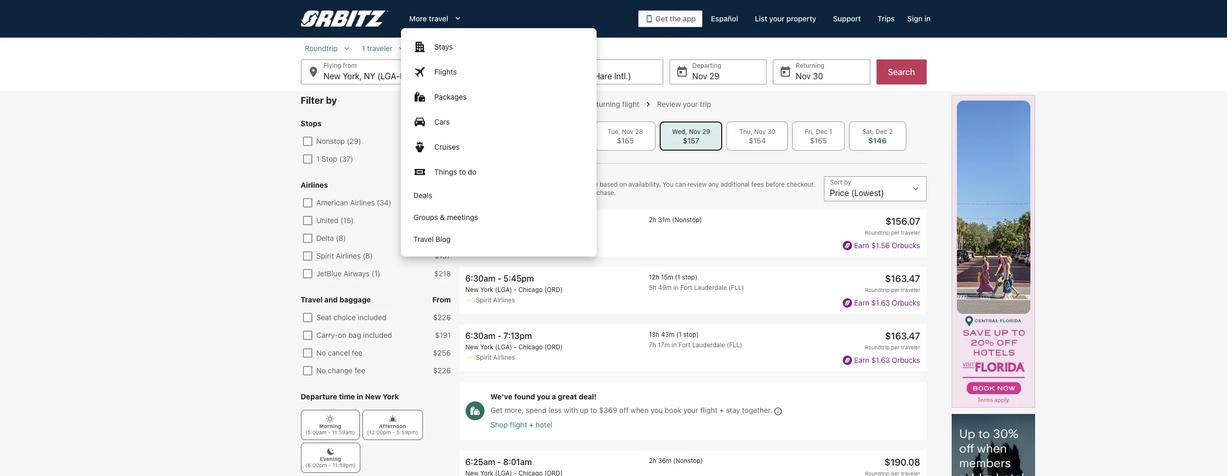 Task type: locate. For each thing, give the bounding box(es) containing it.
include
[[509, 181, 531, 188]]

you left a
[[537, 393, 550, 401]]

12h
[[649, 273, 660, 281]]

1 vertical spatial from
[[433, 295, 451, 304]]

(lga) down 7:13pm
[[495, 343, 512, 351]]

(nonstop) for 6:25am - 8:01am
[[674, 457, 703, 465]]

2 vertical spatial per
[[892, 345, 900, 351]]

(nonstop) right 36m
[[674, 457, 703, 465]]

1 dec from the left
[[816, 128, 828, 136]]

0 vertical spatial (1
[[675, 273, 681, 281]]

york inside "6:30am - 5:45pm new york (lga) - chicago (ord)"
[[480, 286, 494, 294]]

delta (8)
[[316, 234, 346, 243]]

0 vertical spatial 6:30am
[[466, 274, 496, 283]]

+ left hotel
[[529, 420, 534, 429]]

30 inside thu, nov 30 $154
[[768, 128, 776, 136]]

1 vertical spatial 6:30am
[[466, 331, 496, 341]]

$165 for fri, dec 1 $165
[[810, 136, 827, 145]]

29 right wed,
[[703, 128, 710, 136]]

2 chicago from the top
[[519, 343, 543, 351]]

0 horizontal spatial +
[[529, 420, 534, 429]]

30
[[813, 71, 824, 81], [768, 128, 776, 136]]

29 inside wed, nov 29 $157
[[703, 128, 710, 136]]

2 orbucks from the top
[[892, 298, 921, 307]]

your inside list
[[684, 406, 699, 415]]

york for 6:30am - 7:13pm
[[480, 343, 494, 351]]

cruises link
[[401, 135, 597, 160]]

loyalty logo image
[[843, 241, 853, 251], [843, 299, 853, 308], [843, 356, 853, 365]]

(fll)
[[729, 284, 745, 292], [727, 341, 743, 349]]

a
[[552, 393, 556, 401]]

- right "(5:00am"
[[328, 429, 331, 436]]

you down taxes
[[531, 189, 541, 197]]

1 $226 from the top
[[433, 313, 451, 322]]

chicago for 5:45pm
[[519, 286, 543, 294]]

nov for $165
[[622, 128, 634, 136]]

1 vertical spatial travel
[[301, 295, 323, 304]]

departing
[[488, 100, 524, 109]]

1 2h from the top
[[649, 216, 657, 224]]

0 horizontal spatial and
[[324, 295, 338, 304]]

6:30am - 7:13pm new york (lga) - chicago (ord)
[[466, 331, 563, 351]]

spirit down delta
[[316, 251, 334, 260]]

1 from from the top
[[433, 119, 451, 128]]

flight up shop flight + hotel link
[[701, 406, 718, 415]]

sat,
[[863, 128, 874, 136]]

cars link
[[401, 110, 597, 135]]

on right based
[[620, 181, 627, 188]]

1 vertical spatial (ord)
[[545, 343, 563, 351]]

0 horizontal spatial (8)
[[336, 234, 346, 243]]

1 vertical spatial orbucks
[[892, 298, 921, 307]]

1 vertical spatial $163.47
[[886, 331, 921, 342]]

$165 inside fri, dec 1 $165
[[810, 136, 827, 145]]

1 vertical spatial (8)
[[363, 251, 373, 260]]

included
[[358, 313, 387, 322], [363, 331, 392, 340]]

american
[[316, 198, 348, 207]]

from up cruises
[[433, 119, 451, 128]]

nov inside nov 30 button
[[796, 71, 811, 81]]

$157 for spirit airlines (8)
[[435, 251, 451, 260]]

ny
[[364, 71, 375, 81]]

1 vertical spatial prices
[[459, 189, 478, 197]]

included down baggage
[[358, 313, 387, 322]]

(ord) inside 6:30am - 7:13pm new york (lga) - chicago (ord)
[[545, 343, 563, 351]]

0 vertical spatial $226
[[433, 313, 451, 322]]

roundtrip inside $156.07 roundtrip per traveler
[[865, 230, 890, 236]]

1 small image from the left
[[342, 44, 352, 53]]

thu, nov 30 $154
[[740, 128, 776, 145]]

included right "bag"
[[363, 331, 392, 340]]

traveler for 6:30am - 5:45pm
[[901, 287, 921, 293]]

1 vertical spatial $1.63
[[872, 356, 890, 365]]

0 vertical spatial $1.63
[[872, 298, 890, 307]]

hotel
[[536, 420, 553, 429]]

3 earn from the top
[[855, 356, 870, 365]]

prices down do at the top left
[[459, 181, 478, 188]]

3 orbucks from the top
[[892, 356, 921, 365]]

(fll) inside 12h 15m (1 stop) 5h 49m in fort lauderdale (fll)
[[729, 284, 745, 292]]

1 $1.63 from the top
[[872, 298, 890, 307]]

2 choose from the left
[[562, 100, 588, 109]]

on left "bag"
[[338, 331, 347, 340]]

0 vertical spatial stop)
[[682, 273, 698, 281]]

1 spirit airlines from the top
[[476, 296, 515, 304]]

2 spirit airlines from the top
[[476, 354, 515, 362]]

tue,
[[608, 128, 620, 136]]

stop) inside 12h 15m (1 stop) 5h 49m in fort lauderdale (fll)
[[682, 273, 698, 281]]

2 vertical spatial earn
[[855, 356, 870, 365]]

fort inside 13h 43m (1 stop) 7h 17m in fort lauderdale (fll)
[[679, 341, 691, 349]]

and up seat
[[324, 295, 338, 304]]

traveler
[[367, 44, 393, 53], [901, 230, 921, 236], [901, 287, 921, 293], [901, 345, 921, 351]]

1 horizontal spatial +
[[720, 406, 724, 415]]

earn $1.63 orbucks for 5:45pm
[[855, 298, 921, 307]]

1 horizontal spatial change
[[577, 181, 598, 188]]

1 vertical spatial chicago
[[519, 343, 543, 351]]

your down the may
[[572, 189, 585, 197]]

roundtrip inside roundtrip button
[[305, 44, 338, 53]]

(1 for 6:30am - 5:45pm
[[675, 273, 681, 281]]

(lga) inside "6:30am - 5:45pm new york (lga) - chicago (ord)"
[[495, 286, 512, 294]]

get inside list
[[491, 406, 503, 415]]

0 vertical spatial (nonstop)
[[672, 216, 702, 224]]

1 vertical spatial 29
[[703, 128, 710, 136]]

$191 up $256
[[435, 331, 451, 340]]

travel up seat
[[301, 295, 323, 304]]

0 vertical spatial on
[[620, 181, 627, 188]]

chicago, il (ord-o'hare intl.)
[[517, 71, 631, 81]]

xsmall image
[[326, 415, 335, 423], [327, 448, 335, 456]]

2 6:30am from the top
[[466, 331, 496, 341]]

fort right 17m
[[679, 341, 691, 349]]

york down travel blog link on the left
[[480, 286, 494, 294]]

nonstop
[[316, 137, 345, 146]]

(ord) inside "6:30am - 5:45pm new york (lga) - chicago (ord)"
[[545, 286, 563, 294]]

0 horizontal spatial 1
[[316, 154, 320, 163]]

1 $191 from the top
[[435, 216, 451, 225]]

tab list
[[459, 122, 927, 151]]

None search field
[[301, 44, 927, 85]]

to right up
[[591, 406, 597, 415]]

xsmall image inside 'morning 5:00am through 11:59am' "element"
[[326, 415, 335, 423]]

travel
[[414, 235, 434, 244], [301, 295, 323, 304]]

departure time in new york
[[301, 392, 399, 401]]

2 vertical spatial orbucks
[[892, 356, 921, 365]]

1 right the fri,
[[830, 128, 833, 136]]

get for get the app
[[656, 14, 668, 23]]

lauderdale inside 12h 15m (1 stop) 5h 49m in fort lauderdale (fll)
[[694, 284, 727, 292]]

0 vertical spatial loyalty logo image
[[843, 241, 853, 251]]

spirit airlines down 6:30am - 7:13pm new york (lga) - chicago (ord)
[[476, 354, 515, 362]]

6:30am inside "6:30am - 5:45pm new york (lga) - chicago (ord)"
[[466, 274, 496, 283]]

2 small image from the left
[[397, 44, 406, 53]]

get down we've
[[491, 406, 503, 415]]

travel left blog
[[414, 235, 434, 244]]

0 vertical spatial $163.47 roundtrip per traveler
[[865, 273, 921, 293]]

1 horizontal spatial $165
[[810, 136, 827, 145]]

fort for 7:13pm
[[679, 341, 691, 349]]

in right 49m on the right of the page
[[674, 284, 679, 292]]

spirit airlines
[[476, 296, 515, 304], [476, 354, 515, 362]]

and up complete
[[550, 181, 561, 188]]

stops
[[301, 119, 322, 128]]

0 vertical spatial $191
[[435, 216, 451, 225]]

spirit down "6:30am - 5:45pm new york (lga) - chicago (ord)"
[[476, 296, 492, 304]]

1
[[362, 44, 365, 53], [830, 128, 833, 136], [316, 154, 320, 163]]

(1 inside 12h 15m (1 stop) 5h 49m in fort lauderdale (fll)
[[675, 273, 681, 281]]

dec inside sat, dec 2 $146
[[876, 128, 888, 136]]

1 vertical spatial fort
[[679, 341, 691, 349]]

0 vertical spatial earn
[[855, 241, 870, 250]]

list containing $156.07
[[459, 210, 927, 476]]

1 6:30am from the top
[[466, 274, 496, 283]]

0 vertical spatial prices
[[459, 181, 478, 188]]

$157 for nonstop (29)
[[435, 137, 451, 146]]

0 vertical spatial 2h
[[649, 216, 657, 224]]

2 dec from the left
[[876, 128, 888, 136]]

2 vertical spatial 1
[[316, 154, 320, 163]]

(1)
[[372, 269, 381, 278]]

american airlines (34)
[[316, 198, 392, 207]]

dec for $146
[[876, 128, 888, 136]]

0 vertical spatial 29
[[710, 71, 720, 81]]

york
[[480, 286, 494, 294], [480, 343, 494, 351], [383, 392, 399, 401]]

- left '5:59pm)'
[[393, 429, 395, 436]]

0 vertical spatial (8)
[[336, 234, 346, 243]]

airways
[[344, 269, 370, 278]]

lauderdale right 49m on the right of the page
[[694, 284, 727, 292]]

1 horizontal spatial dec
[[876, 128, 888, 136]]

great
[[558, 393, 577, 401]]

(fll) for 6:30am - 7:13pm
[[727, 341, 743, 349]]

york up xsmall icon
[[383, 392, 399, 401]]

1 vertical spatial stop)
[[684, 331, 699, 339]]

small image right 1 traveler
[[397, 44, 406, 53]]

- inside afternoon (12:00pm - 5:59pm)
[[393, 429, 395, 436]]

your right book
[[684, 406, 699, 415]]

carry-
[[316, 331, 338, 340]]

1 vertical spatial no
[[316, 366, 326, 375]]

0 horizontal spatial dec
[[816, 128, 828, 136]]

2 vertical spatial loyalty logo image
[[843, 356, 853, 365]]

$1.63
[[872, 298, 890, 307], [872, 356, 890, 365]]

flight down chicago,
[[525, 100, 544, 109]]

1 horizontal spatial travel
[[414, 235, 434, 244]]

1 xsmall image from the top
[[326, 415, 335, 423]]

spirit airlines down "6:30am - 5:45pm new york (lga) - chicago (ord)"
[[476, 296, 515, 304]]

stop) right the 15m
[[682, 273, 698, 281]]

travel blog link
[[401, 229, 597, 250]]

1 per from the top
[[892, 230, 900, 236]]

6:30am left 7:13pm
[[466, 331, 496, 341]]

$157 inside wed, nov 29 $157
[[683, 136, 700, 145]]

support
[[833, 14, 861, 23]]

29 up trip
[[710, 71, 720, 81]]

taxes
[[532, 181, 548, 188]]

get the app
[[656, 14, 696, 23]]

bag
[[349, 331, 361, 340]]

1 vertical spatial earn
[[855, 298, 870, 307]]

0 vertical spatial 1
[[362, 44, 365, 53]]

0 horizontal spatial to
[[459, 167, 466, 176]]

1 choose from the left
[[459, 100, 487, 109]]

prices left are
[[459, 189, 478, 197]]

(15)
[[341, 216, 354, 225]]

0 horizontal spatial travel
[[301, 295, 323, 304]]

book
[[665, 406, 682, 415]]

1 vertical spatial lauderdale
[[693, 341, 725, 349]]

stop) for 6:30am - 5:45pm
[[682, 273, 698, 281]]

to left do at the top left
[[459, 167, 466, 176]]

- right (6:00pm
[[329, 462, 331, 469]]

1 chicago from the top
[[519, 286, 543, 294]]

0 vertical spatial earn $1.63 orbucks
[[855, 298, 921, 307]]

$191
[[435, 216, 451, 225], [435, 234, 451, 243], [435, 331, 451, 340]]

1 vertical spatial 30
[[768, 128, 776, 136]]

1 vertical spatial get
[[491, 406, 503, 415]]

- inside the evening (6:00pm - 11:59pm)
[[329, 462, 331, 469]]

dec for $165
[[816, 128, 828, 136]]

traveler inside button
[[367, 44, 393, 53]]

1 horizontal spatial choose
[[562, 100, 588, 109]]

no left cancel
[[316, 349, 326, 357]]

off
[[620, 406, 629, 415]]

from for $157
[[433, 119, 451, 128]]

2 $163.47 from the top
[[886, 331, 921, 342]]

get left the the
[[656, 14, 668, 23]]

1 (lga) from the top
[[495, 286, 512, 294]]

$191 up blog
[[435, 216, 451, 225]]

list your property link
[[747, 9, 825, 28]]

chicago,
[[517, 71, 550, 81]]

1 vertical spatial earn $1.63 orbucks
[[855, 356, 921, 365]]

nov inside wed, nov 29 $157
[[689, 128, 701, 136]]

(nonstop)
[[672, 216, 702, 224], [674, 457, 703, 465]]

1 $163.47 from the top
[[886, 273, 921, 284]]

2 $163.47 roundtrip per traveler from the top
[[865, 331, 921, 351]]

fee down no cancel fee
[[355, 366, 365, 375]]

0 vertical spatial lauderdale
[[694, 284, 727, 292]]

list
[[459, 210, 927, 476]]

(8)
[[336, 234, 346, 243], [363, 251, 373, 260]]

spirit airlines for 5:45pm
[[476, 296, 515, 304]]

1 vertical spatial spirit
[[476, 296, 492, 304]]

$165 inside tue, nov 28 $165
[[617, 136, 634, 145]]

1 horizontal spatial 30
[[813, 71, 824, 81]]

0 horizontal spatial get
[[491, 406, 503, 415]]

evening (6:00pm - 11:59pm)
[[305, 456, 356, 469]]

(lga) inside 6:30am - 7:13pm new york (lga) - chicago (ord)
[[495, 343, 512, 351]]

2 vertical spatial spirit
[[476, 354, 492, 362]]

xsmall image inside evening 6:00pm through 11:59pm element
[[327, 448, 335, 456]]

new inside "6:30am - 5:45pm new york (lga) - chicago (ord)"
[[466, 286, 479, 294]]

no down no cancel fee
[[316, 366, 326, 375]]

$191 down &
[[435, 234, 451, 243]]

airlines up american
[[301, 181, 328, 189]]

lauderdale right 17m
[[693, 341, 725, 349]]

0 horizontal spatial change
[[328, 366, 353, 375]]

orbucks for 5:45pm
[[892, 298, 921, 307]]

2 2h from the top
[[649, 457, 657, 465]]

you left book
[[651, 406, 663, 415]]

1 left stop
[[316, 154, 320, 163]]

your right list
[[770, 14, 785, 23]]

1 horizontal spatial small image
[[397, 44, 406, 53]]

loyalty logo image for 5:45pm
[[843, 299, 853, 308]]

no cancel fee
[[316, 349, 363, 357]]

nov inside tue, nov 28 $165
[[622, 128, 634, 136]]

3 $191 from the top
[[435, 331, 451, 340]]

support link
[[825, 9, 870, 28]]

fees
[[752, 181, 764, 188]]

6:30am for 6:30am - 5:45pm
[[466, 274, 496, 283]]

$165 down tue,
[[617, 136, 634, 145]]

1 (ord) from the top
[[545, 286, 563, 294]]

0 vertical spatial chicago
[[519, 286, 543, 294]]

chicago down 7:13pm
[[519, 343, 543, 351]]

purchase.
[[587, 189, 616, 197]]

1 inside button
[[362, 44, 365, 53]]

0 vertical spatial +
[[720, 406, 724, 415]]

1 vertical spatial you
[[537, 393, 550, 401]]

1 no from the top
[[316, 349, 326, 357]]

not
[[491, 189, 500, 197]]

6:25am
[[466, 457, 495, 467]]

fee for no cancel fee
[[352, 349, 363, 357]]

(lga) down 5:45pm
[[495, 286, 512, 294]]

1 $165 from the left
[[617, 136, 634, 145]]

flight down more,
[[510, 420, 527, 429]]

lauderdale for 7:13pm
[[693, 341, 725, 349]]

1 vertical spatial fee
[[355, 366, 365, 375]]

nov inside thu, nov 30 $154
[[755, 128, 766, 136]]

3 per from the top
[[892, 345, 900, 351]]

$157 down cars
[[435, 137, 451, 146]]

2 (lga) from the top
[[495, 343, 512, 351]]

fort right 49m on the right of the page
[[681, 284, 693, 292]]

2 from from the top
[[433, 295, 451, 304]]

change down no cancel fee
[[328, 366, 353, 375]]

chicago inside 6:30am - 7:13pm new york (lga) - chicago (ord)
[[519, 343, 543, 351]]

1 vertical spatial xsmall image
[[327, 448, 335, 456]]

2 $226 from the top
[[433, 366, 451, 375]]

2 $191 from the top
[[435, 234, 451, 243]]

1 earn $1.63 orbucks from the top
[[855, 298, 921, 307]]

get for get more, spend less with up to $369 off when you book your flight + stay together.
[[491, 406, 503, 415]]

2 (ord) from the top
[[545, 343, 563, 351]]

change
[[577, 181, 598, 188], [328, 366, 353, 375]]

airlines down 6:30am - 7:13pm new york (lga) - chicago (ord)
[[493, 354, 515, 362]]

dec inside fri, dec 1 $165
[[816, 128, 828, 136]]

jetblue airways (1)
[[316, 269, 381, 278]]

2 no from the top
[[316, 366, 326, 375]]

xsmall image up 11:59pm)
[[327, 448, 335, 456]]

nov for $157
[[689, 128, 701, 136]]

roundtrip button
[[301, 44, 356, 53]]

flight right returning
[[622, 100, 640, 109]]

(8) up (1)
[[363, 251, 373, 260]]

(fll) for 6:30am - 5:45pm
[[729, 284, 745, 292]]

small image
[[342, 44, 352, 53], [397, 44, 406, 53]]

$156.07 roundtrip per traveler
[[865, 216, 921, 236]]

flight
[[525, 100, 544, 109], [622, 100, 640, 109], [701, 406, 718, 415], [510, 420, 527, 429]]

- left 8:01am on the bottom
[[498, 457, 501, 467]]

(1 inside 13h 43m (1 stop) 7h 17m in fort lauderdale (fll)
[[677, 331, 682, 339]]

1 up ny
[[362, 44, 365, 53]]

8:30pm - 10:01pm
[[466, 217, 537, 226]]

in right sign
[[925, 14, 931, 23]]

chicago down 5:45pm
[[519, 286, 543, 294]]

1 vertical spatial spirit airlines
[[476, 354, 515, 362]]

1 vertical spatial 1
[[830, 128, 833, 136]]

(37)
[[339, 154, 353, 163]]

from down the $218
[[433, 295, 451, 304]]

small image for 1 traveler
[[397, 44, 406, 53]]

spirit airlines for 7:13pm
[[476, 354, 515, 362]]

traveler inside $156.07 roundtrip per traveler
[[901, 230, 921, 236]]

$163.47 roundtrip per traveler for 6:30am - 5:45pm
[[865, 273, 921, 293]]

0 vertical spatial 30
[[813, 71, 824, 81]]

xsmall image for 11:59pm)
[[327, 448, 335, 456]]

earn
[[855, 241, 870, 250], [855, 298, 870, 307], [855, 356, 870, 365]]

2 xsmall image from the top
[[327, 448, 335, 456]]

0 vertical spatial per
[[892, 230, 900, 236]]

1 vertical spatial 2h
[[649, 457, 657, 465]]

$165 for tue, nov 28 $165
[[617, 136, 634, 145]]

lauderdale inside 13h 43m (1 stop) 7h 17m in fort lauderdale (fll)
[[693, 341, 725, 349]]

2h left 36m
[[649, 457, 657, 465]]

0 vertical spatial change
[[577, 181, 598, 188]]

$226 down $256
[[433, 366, 451, 375]]

none search field containing search
[[301, 44, 927, 85]]

1 vertical spatial (lga)
[[495, 343, 512, 351]]

$165
[[617, 136, 634, 145], [810, 136, 827, 145]]

0 vertical spatial xsmall image
[[326, 415, 335, 423]]

spirit
[[316, 251, 334, 260], [476, 296, 492, 304], [476, 354, 492, 362]]

chicago inside "6:30am - 5:45pm new york (lga) - chicago (ord)"
[[519, 286, 543, 294]]

$226 up $256
[[433, 313, 451, 322]]

shop
[[491, 420, 508, 429]]

stop) inside 13h 43m (1 stop) 7h 17m in fort lauderdale (fll)
[[684, 331, 699, 339]]

1 vertical spatial york
[[480, 343, 494, 351]]

(ord)
[[545, 286, 563, 294], [545, 343, 563, 351]]

$163.47 roundtrip per traveler
[[865, 273, 921, 293], [865, 331, 921, 351]]

new inside 6:30am - 7:13pm new york (lga) - chicago (ord)
[[466, 343, 479, 351]]

when
[[631, 406, 649, 415]]

- up travel blog link on the left
[[498, 217, 502, 226]]

11:59am)
[[332, 429, 355, 436]]

sat, dec 2 $146
[[863, 128, 893, 145]]

xsmall image
[[389, 415, 397, 423]]

in inside dropdown button
[[925, 14, 931, 23]]

stop) right 43m
[[684, 331, 699, 339]]

29
[[710, 71, 720, 81], [703, 128, 710, 136]]

(nonstop) right 31m
[[672, 216, 702, 224]]

2 prices from the top
[[459, 189, 478, 197]]

2 earn from the top
[[855, 298, 870, 307]]

per for 5:45pm
[[892, 287, 900, 293]]

1 vertical spatial on
[[338, 331, 347, 340]]

0 vertical spatial (fll)
[[729, 284, 745, 292]]

(8) right delta
[[336, 234, 346, 243]]

+ left stay
[[720, 406, 724, 415]]

3 loyalty logo image from the top
[[843, 356, 853, 365]]

1 vertical spatial $226
[[433, 366, 451, 375]]

1 orbucks from the top
[[892, 241, 921, 250]]

afternoon
[[379, 423, 406, 429]]

49m
[[658, 284, 672, 292]]

in right 17m
[[672, 341, 677, 349]]

0 vertical spatial (lga)
[[495, 286, 512, 294]]

download the app button image
[[645, 15, 654, 23], [647, 15, 652, 23]]

change up the purchase.
[[577, 181, 598, 188]]

york right $256
[[480, 343, 494, 351]]

1 $163.47 roundtrip per traveler from the top
[[865, 273, 921, 293]]

0 horizontal spatial choose
[[459, 100, 487, 109]]

6:30am inside 6:30am - 7:13pm new york (lga) - chicago (ord)
[[466, 331, 496, 341]]

6:30am left 5:45pm
[[466, 274, 496, 283]]

(1 right 43m
[[677, 331, 682, 339]]

stop) for 6:30am - 7:13pm
[[684, 331, 699, 339]]

morning 5:00am through 11:59am element
[[301, 410, 360, 440]]

review
[[688, 181, 707, 188]]

$226 for seat choice included
[[433, 313, 451, 322]]

(1 right the 15m
[[675, 273, 681, 281]]

spirit down 6:30am - 7:13pm new york (lga) - chicago (ord)
[[476, 354, 492, 362]]

1 vertical spatial +
[[529, 420, 534, 429]]

2 earn $1.63 orbucks from the top
[[855, 356, 921, 365]]

0 vertical spatial you
[[531, 189, 541, 197]]

2 vertical spatial $191
[[435, 331, 451, 340]]

chicago for 7:13pm
[[519, 343, 543, 351]]

your inside prices displayed include taxes and may change based on availability. you can review any additional fees before checkout. prices are not final until you complete your purchase.
[[572, 189, 585, 197]]

$157 down blog
[[435, 251, 451, 260]]

until
[[516, 189, 529, 197]]

1 download the app button image from the left
[[645, 15, 654, 23]]

2 $1.63 from the top
[[872, 356, 890, 365]]

$226 for no change fee
[[433, 366, 451, 375]]

choose down chicago, il (ord-o'hare intl.) at the top of page
[[562, 100, 588, 109]]

1 horizontal spatial and
[[550, 181, 561, 188]]

evening 6:00pm through 11:59pm element
[[301, 443, 361, 473]]

choose
[[459, 100, 487, 109], [562, 100, 588, 109]]

6:30am for 6:30am - 7:13pm
[[466, 331, 496, 341]]

more travel button
[[401, 9, 471, 28]]

stop
[[322, 154, 337, 163]]

info_outline image
[[774, 407, 783, 416], [775, 408, 782, 415]]

dec left 2
[[876, 128, 888, 136]]

$1.63 for 5:45pm
[[872, 298, 890, 307]]

dec
[[816, 128, 828, 136], [876, 128, 888, 136]]

0 vertical spatial fee
[[352, 349, 363, 357]]

$157 down wed,
[[683, 136, 700, 145]]

fort inside 12h 15m (1 stop) 5h 49m in fort lauderdale (fll)
[[681, 284, 693, 292]]

+
[[720, 406, 724, 415], [529, 420, 534, 429]]

in right time
[[357, 392, 363, 401]]

2 per from the top
[[892, 287, 900, 293]]

no
[[316, 349, 326, 357], [316, 366, 326, 375]]

can
[[676, 181, 686, 188]]

1 for 1 traveler
[[362, 44, 365, 53]]

2 $165 from the left
[[810, 136, 827, 145]]

0 vertical spatial $163.47
[[886, 273, 921, 284]]

york inside 6:30am - 7:13pm new york (lga) - chicago (ord)
[[480, 343, 494, 351]]

0 horizontal spatial on
[[338, 331, 347, 340]]

shop flight + hotel link
[[491, 420, 921, 430]]

2 loyalty logo image from the top
[[843, 299, 853, 308]]

1 vertical spatial to
[[591, 406, 597, 415]]

1 vertical spatial (nonstop)
[[674, 457, 703, 465]]

1 vertical spatial (fll)
[[727, 341, 743, 349]]

based
[[600, 181, 618, 188]]

0 horizontal spatial $165
[[617, 136, 634, 145]]

0 vertical spatial no
[[316, 349, 326, 357]]

xsmall image up 11:59am)
[[326, 415, 335, 423]]

1 horizontal spatial (8)
[[363, 251, 373, 260]]

2h left 31m
[[649, 216, 657, 224]]

29 inside button
[[710, 71, 720, 81]]

loyalty logo image for 7:13pm
[[843, 356, 853, 365]]

trips link
[[870, 9, 904, 28]]

0 horizontal spatial small image
[[342, 44, 352, 53]]

no for no change fee
[[316, 366, 326, 375]]

choose up cars link
[[459, 100, 487, 109]]

- down 7:13pm
[[514, 343, 517, 351]]

(fll) inside 13h 43m (1 stop) 7h 17m in fort lauderdale (fll)
[[727, 341, 743, 349]]

fee down "bag"
[[352, 349, 363, 357]]

packages link
[[401, 85, 597, 110]]



Task type: describe. For each thing, give the bounding box(es) containing it.
choose returning flight
[[562, 100, 640, 109]]

- left 5:45pm
[[498, 274, 502, 283]]

$163.47 for 5:45pm
[[886, 273, 921, 284]]

review
[[657, 100, 681, 109]]

orbitz logo image
[[301, 10, 389, 27]]

- down 5:45pm
[[514, 286, 517, 294]]

step 2 of 3. choose returning flight, choose returning flight element
[[562, 100, 657, 109]]

in inside 12h 15m (1 stop) 5h 49m in fort lauderdale (fll)
[[674, 284, 679, 292]]

(34)
[[377, 198, 392, 207]]

nov inside nov 29 button
[[693, 71, 708, 81]]

1 traveler button
[[358, 44, 410, 53]]

(lga) for 5:45pm
[[495, 286, 512, 294]]

fee for no change fee
[[355, 366, 365, 375]]

more,
[[505, 406, 524, 415]]

deals
[[414, 191, 432, 200]]

$1.63 for 7:13pm
[[872, 356, 890, 365]]

thu,
[[740, 128, 753, 136]]

1 loyalty logo image from the top
[[843, 241, 853, 251]]

travel
[[429, 14, 448, 23]]

wed, nov 29 $157
[[673, 128, 710, 145]]

filter
[[301, 95, 324, 106]]

choose for choose departing flight
[[459, 100, 487, 109]]

complete
[[543, 189, 570, 197]]

things to do
[[435, 167, 477, 176]]

medium image
[[453, 14, 463, 24]]

1 for 1 stop (37)
[[316, 154, 320, 163]]

(ord) for 6:30am - 5:45pm
[[545, 286, 563, 294]]

prices displayed include taxes and may change based on availability. you can review any additional fees before checkout. prices are not final until you complete your purchase.
[[459, 181, 816, 197]]

sign
[[908, 14, 923, 23]]

things to do link
[[401, 160, 597, 185]]

2h 31m (nonstop)
[[649, 216, 702, 224]]

travel for travel blog
[[414, 235, 434, 244]]

review your trip
[[657, 100, 712, 109]]

list
[[755, 14, 768, 23]]

travel for travel and baggage
[[301, 295, 323, 304]]

on inside prices displayed include taxes and may change based on availability. you can review any additional fees before checkout. prices are not final until you complete your purchase.
[[620, 181, 627, 188]]

traveler for 8:30pm - 10:01pm
[[901, 230, 921, 236]]

afternoon (12:00pm - 5:59pm)
[[367, 423, 418, 436]]

united
[[316, 216, 339, 225]]

laguardia)
[[400, 71, 442, 81]]

earn for 7:13pm
[[855, 356, 870, 365]]

30 inside button
[[813, 71, 824, 81]]

orbucks for 7:13pm
[[892, 356, 921, 365]]

17m
[[658, 341, 670, 349]]

lauderdale for 5:45pm
[[694, 284, 727, 292]]

york,
[[343, 71, 362, 81]]

1 traveler
[[362, 44, 393, 53]]

baggage
[[340, 295, 371, 304]]

0 vertical spatial included
[[358, 313, 387, 322]]

choice
[[334, 313, 356, 322]]

with
[[564, 406, 578, 415]]

groups & meetings
[[414, 213, 478, 222]]

in inside 13h 43m (1 stop) 7h 17m in fort lauderdale (fll)
[[672, 341, 677, 349]]

small image for roundtrip
[[342, 44, 352, 53]]

$163.47 roundtrip per traveler for 6:30am - 7:13pm
[[865, 331, 921, 351]]

0 vertical spatial to
[[459, 167, 466, 176]]

wed,
[[673, 128, 688, 136]]

español
[[711, 14, 739, 23]]

tab list containing $165
[[459, 122, 927, 151]]

2 vertical spatial you
[[651, 406, 663, 415]]

any
[[709, 181, 719, 188]]

1 inside fri, dec 1 $165
[[830, 128, 833, 136]]

cars
[[435, 117, 450, 126]]

spirit for 6:30am - 7:13pm
[[476, 354, 492, 362]]

(lga-
[[378, 71, 400, 81]]

1 vertical spatial and
[[324, 295, 338, 304]]

1 earn from the top
[[855, 241, 870, 250]]

roundtrip for 6:30am - 5:45pm
[[865, 287, 890, 293]]

morning (5:00am - 11:59am)
[[305, 423, 355, 436]]

fri,
[[805, 128, 815, 136]]

5:45pm
[[504, 274, 534, 283]]

1 vertical spatial included
[[363, 331, 392, 340]]

york for 6:30am - 5:45pm
[[480, 286, 494, 294]]

trips
[[878, 14, 895, 23]]

1 vertical spatial change
[[328, 366, 353, 375]]

roundtrip for 8:30pm - 10:01pm
[[865, 230, 890, 236]]

stay
[[726, 406, 740, 415]]

chicago, il (ord-o'hare intl.) button
[[494, 59, 663, 85]]

per for 7:13pm
[[892, 345, 900, 351]]

traveler for 6:30am - 7:13pm
[[901, 345, 921, 351]]

found
[[514, 393, 535, 401]]

we've found you a great deal!
[[491, 393, 597, 401]]

(ord) for 6:30am - 7:13pm
[[545, 343, 563, 351]]

airlines down "6:30am - 5:45pm new york (lga) - chicago (ord)"
[[493, 296, 515, 304]]

5h
[[649, 284, 657, 292]]

earn $1.63 orbucks for 7:13pm
[[855, 356, 921, 365]]

spirit for 6:30am - 5:45pm
[[476, 296, 492, 304]]

airlines up jetblue airways (1)
[[336, 251, 361, 260]]

8:01am
[[503, 457, 532, 467]]

2 vertical spatial york
[[383, 392, 399, 401]]

fort for 5:45pm
[[681, 284, 693, 292]]

groups & meetings link
[[401, 207, 597, 229]]

travel blog
[[414, 235, 451, 244]]

nov 29
[[693, 71, 720, 81]]

(nonstop) for 8:30pm - 10:01pm
[[672, 216, 702, 224]]

and inside prices displayed include taxes and may change based on availability. you can review any additional fees before checkout. prices are not final until you complete your purchase.
[[550, 181, 561, 188]]

7h
[[649, 341, 656, 349]]

packages
[[435, 92, 467, 101]]

choose for choose returning flight
[[562, 100, 588, 109]]

spirit airlines (8)
[[316, 251, 373, 260]]

no for no cancel fee
[[316, 349, 326, 357]]

your left trip
[[683, 100, 698, 109]]

cancel
[[328, 349, 350, 357]]

intl.)
[[615, 71, 631, 81]]

things
[[435, 167, 457, 176]]

$191 for american airlines (34)
[[435, 216, 451, 225]]

new york, ny (lga-laguardia) button
[[301, 59, 470, 85]]

2h for 6:25am - 8:01am
[[649, 457, 657, 465]]

- inside morning (5:00am - 11:59am)
[[328, 429, 331, 436]]

jetblue
[[316, 269, 342, 278]]

afternoon 12:00pm through 5:59pm element
[[362, 410, 423, 440]]

final
[[502, 189, 514, 197]]

nov for $154
[[755, 128, 766, 136]]

stays link
[[401, 34, 597, 59]]

(6:00pm
[[305, 462, 327, 469]]

new inside dropdown button
[[324, 71, 341, 81]]

together.
[[742, 406, 773, 415]]

$191 for $226
[[435, 331, 451, 340]]

from for $226
[[433, 295, 451, 304]]

+ inside shop flight + hotel link
[[529, 420, 534, 429]]

up
[[580, 406, 589, 415]]

1 prices from the top
[[459, 181, 478, 188]]

new for in
[[365, 392, 381, 401]]

returning
[[590, 100, 621, 109]]

less
[[549, 406, 562, 415]]

you inside prices displayed include taxes and may change based on availability. you can review any additional fees before checkout. prices are not final until you complete your purchase.
[[531, 189, 541, 197]]

roundtrip for 6:30am - 7:13pm
[[865, 345, 890, 351]]

trip
[[700, 100, 712, 109]]

xsmall image for 11:59am)
[[326, 415, 335, 423]]

2 download the app button image from the left
[[647, 15, 652, 23]]

$218
[[434, 269, 451, 278]]

2
[[889, 128, 893, 136]]

per inside $156.07 roundtrip per traveler
[[892, 230, 900, 236]]

español button
[[703, 9, 747, 28]]

(1 for 6:30am - 7:13pm
[[677, 331, 682, 339]]

new for 7:13pm
[[466, 343, 479, 351]]

choose departing flight
[[459, 100, 544, 109]]

more
[[410, 14, 427, 23]]

nonstop (29)
[[316, 137, 361, 146]]

43m
[[661, 331, 675, 339]]

&
[[440, 213, 445, 222]]

the
[[670, 14, 681, 23]]

$163.47 for 7:13pm
[[886, 331, 921, 342]]

search
[[888, 67, 915, 77]]

flights
[[435, 67, 457, 76]]

11:59pm)
[[333, 462, 356, 469]]

get the app link
[[639, 10, 703, 27]]

- left 7:13pm
[[498, 331, 502, 341]]

(lga) for 7:13pm
[[495, 343, 512, 351]]

o'hare
[[586, 71, 612, 81]]

earn for 5:45pm
[[855, 298, 870, 307]]

to inside list
[[591, 406, 597, 415]]

2h for 8:30pm - 10:01pm
[[649, 216, 657, 224]]

new for 5:45pm
[[466, 286, 479, 294]]

$156.07
[[886, 216, 921, 227]]

airlines left (34)
[[350, 198, 375, 207]]

we've
[[491, 393, 513, 401]]

change inside prices displayed include taxes and may change based on availability. you can review any additional fees before checkout. prices are not final until you complete your purchase.
[[577, 181, 598, 188]]

displayed
[[479, 181, 508, 188]]

0 vertical spatial spirit
[[316, 251, 334, 260]]

step 1 of 3. choose departing flight. current page, choose departing flight element
[[459, 100, 544, 109]]

2h 36m (nonstop)
[[649, 457, 703, 465]]

7:13pm
[[504, 331, 532, 341]]

28
[[636, 128, 643, 136]]

8:30pm
[[466, 217, 496, 226]]



Task type: vqa. For each thing, say whether or not it's contained in the screenshot.
$1.56
yes



